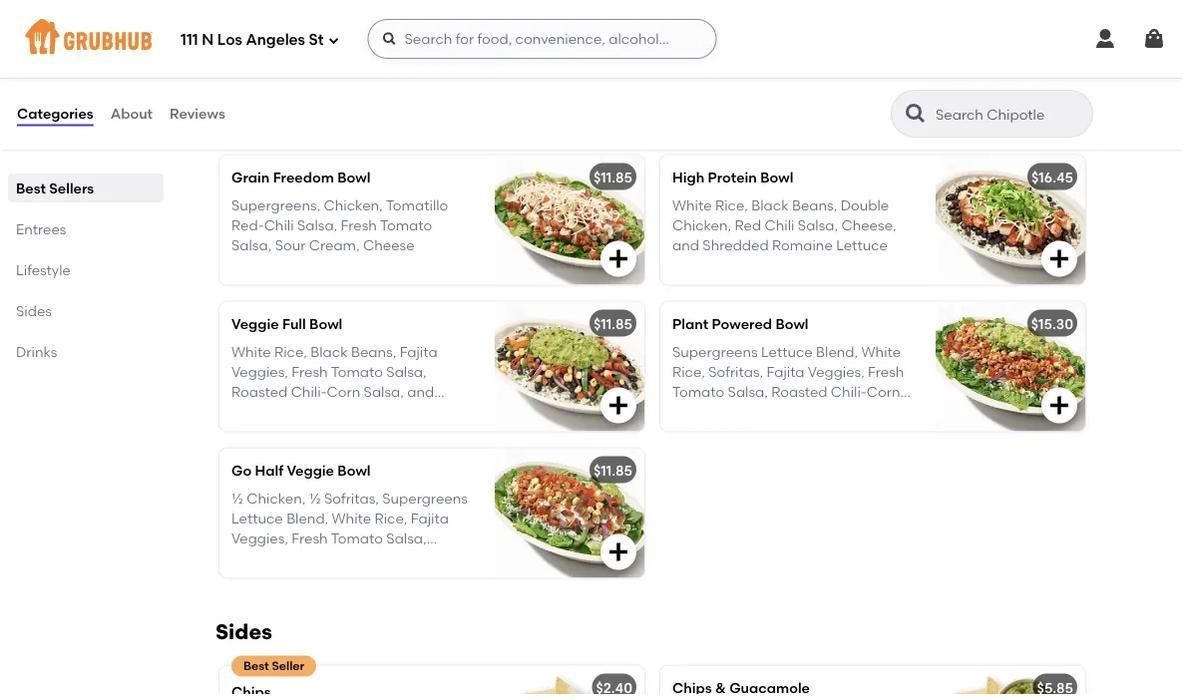 Task type: vqa. For each thing, say whether or not it's contained in the screenshot.
Regular
no



Task type: locate. For each thing, give the bounding box(es) containing it.
0 horizontal spatial $15.30
[[590, 22, 632, 39]]

0 vertical spatial veggie
[[231, 315, 279, 332]]

veggie left full
[[231, 315, 279, 332]]

1 vertical spatial sour
[[437, 551, 468, 568]]

supergreens
[[672, 50, 758, 67], [672, 343, 758, 360], [382, 490, 468, 507]]

$11.85
[[593, 168, 632, 185], [593, 315, 632, 332], [593, 462, 632, 479]]

2 vertical spatial beans,
[[351, 343, 396, 360]]

romaine inside white rice, black beans, double chicken, red chili salsa, cheese, and shredded romaine lettuce
[[772, 237, 833, 254]]

veggie full bowl
[[231, 315, 342, 332]]

0 vertical spatial supergreens
[[672, 50, 758, 67]]

guacamole down powered
[[746, 404, 827, 421]]

white rice, black beans, fajita veggies, fresh tomato salsa, roasted chili-corn salsa, and guacamole
[[231, 343, 438, 421]]

sides inside tab
[[16, 302, 52, 319]]

1 chili from the left
[[264, 217, 294, 234]]

tomato up "extra"
[[372, 70, 424, 87]]

1 horizontal spatial best
[[243, 659, 269, 673]]

supergreens for fajita
[[672, 50, 758, 67]]

$11.85 for plant
[[593, 315, 632, 332]]

and inside light rice, black beans, chicken, fajita veggies, fresh tomato salsa, guacamole, and extra romaine lettuce
[[319, 90, 346, 107]]

light
[[231, 50, 265, 67]]

1 horizontal spatial sour
[[437, 551, 468, 568]]

drinks
[[16, 343, 57, 360]]

black for veggies,
[[305, 50, 342, 67]]

chili- inside ½ chicken, ½ sofritas, supergreens lettuce blend, white rice, fajita veggies, fresh tomato salsa, roasted chili-corn salsa, and sour cream
[[291, 551, 327, 568]]

and inside ½ chicken, ½ sofritas, supergreens lettuce blend, white rice, fajita veggies, fresh tomato salsa, roasted chili-corn salsa, and sour cream
[[407, 551, 434, 568]]

lettuce down half
[[231, 510, 283, 527]]

reviews
[[170, 105, 225, 122]]

roasted down powered
[[771, 384, 827, 401]]

tomato down wholesome
[[672, 90, 724, 107]]

salsa, inside light rice, black beans, chicken, fajita veggies, fresh tomato salsa, guacamole, and extra romaine lettuce
[[428, 70, 468, 87]]

0 horizontal spatial ½
[[231, 490, 243, 507]]

romaine
[[387, 90, 448, 107], [772, 237, 833, 254]]

1 horizontal spatial $15.30
[[1031, 315, 1073, 332]]

fajita inside supergreens lettuce blend, chicken, fajita veggies, fresh tomato salsa, and guacamole
[[735, 70, 773, 87]]

½
[[231, 490, 243, 507], [309, 490, 321, 507]]

tomato inside supergreens lettuce blend, chicken, fajita veggies, fresh tomato salsa, and guacamole
[[672, 90, 724, 107]]

beans, inside light rice, black beans, chicken, fajita veggies, fresh tomato salsa, guacamole, and extra romaine lettuce
[[346, 50, 391, 67]]

bowl right freedom
[[337, 168, 370, 185]]

sofritas, inside ½ chicken, ½ sofritas, supergreens lettuce blend, white rice, fajita veggies, fresh tomato salsa, roasted chili-corn salsa, and sour cream
[[324, 490, 379, 507]]

half
[[255, 462, 283, 479]]

best left the sellers
[[16, 180, 46, 197]]

½ down go half veggie bowl
[[309, 490, 321, 507]]

beans, inside white rice, black beans, double chicken, red chili salsa, cheese, and shredded romaine lettuce
[[792, 197, 837, 214]]

chicken, inside ½ chicken, ½ sofritas, supergreens lettuce blend, white rice, fajita veggies, fresh tomato salsa, roasted chili-corn salsa, and sour cream
[[247, 490, 306, 507]]

double
[[841, 197, 889, 214]]

½ down go
[[231, 490, 243, 507]]

sour inside ½ chicken, ½ sofritas, supergreens lettuce blend, white rice, fajita veggies, fresh tomato salsa, roasted chili-corn salsa, and sour cream
[[437, 551, 468, 568]]

and
[[319, 90, 346, 107], [771, 90, 798, 107], [672, 237, 699, 254], [407, 384, 434, 401], [716, 404, 743, 421], [407, 551, 434, 568]]

veggie right half
[[287, 462, 334, 479]]

guacamole left search icon
[[802, 90, 882, 107]]

veggies,
[[273, 70, 329, 87], [776, 70, 833, 87], [231, 364, 288, 380], [808, 364, 865, 380], [231, 530, 288, 547]]

sofritas, down go half veggie bowl
[[324, 490, 379, 507]]

bowl right powered
[[775, 315, 809, 332]]

0 vertical spatial black
[[305, 50, 342, 67]]

2 vertical spatial supergreens
[[382, 490, 468, 507]]

1 vertical spatial sofritas,
[[324, 490, 379, 507]]

0 vertical spatial $15.30
[[590, 22, 632, 39]]

black down veggie full bowl
[[310, 343, 348, 360]]

white
[[672, 197, 712, 214], [231, 343, 271, 360], [861, 343, 901, 360], [332, 510, 371, 527]]

corn
[[327, 384, 360, 401], [867, 384, 900, 401], [327, 551, 360, 568]]

lettuce
[[761, 50, 813, 67], [231, 111, 283, 128], [836, 237, 888, 254], [761, 343, 813, 360], [231, 510, 283, 527]]

svg image
[[1093, 27, 1117, 51], [606, 247, 630, 271], [1047, 247, 1071, 271], [606, 393, 630, 417]]

protein
[[708, 168, 757, 185]]

lettuce inside white rice, black beans, double chicken, red chili salsa, cheese, and shredded romaine lettuce
[[836, 237, 888, 254]]

extra
[[349, 90, 384, 107]]

1 vertical spatial $15.30
[[1031, 315, 1073, 332]]

1 horizontal spatial romaine
[[772, 237, 833, 254]]

best for best seller
[[243, 659, 269, 673]]

0 horizontal spatial romaine
[[387, 90, 448, 107]]

tomato down veggie full bowl
[[331, 364, 383, 380]]

fajita inside supergreens lettuce blend, white rice, sofritas, fajita veggies, fresh tomato salsa, roasted chili-corn salsa, and guacamole
[[767, 364, 805, 380]]

chili-
[[291, 384, 327, 401], [831, 384, 867, 401], [291, 551, 327, 568]]

$11.85 for high
[[593, 168, 632, 185]]

chili right red
[[765, 217, 794, 234]]

2 chili from the left
[[765, 217, 794, 234]]

0 vertical spatial $11.85
[[593, 168, 632, 185]]

1 horizontal spatial ½
[[309, 490, 321, 507]]

bowl
[[355, 22, 388, 39], [756, 22, 789, 39], [337, 168, 370, 185], [760, 168, 793, 185], [309, 315, 342, 332], [775, 315, 809, 332], [337, 462, 371, 479]]

bowl for supergreens lettuce blend, white rice, sofritas, fajita veggies, fresh tomato salsa, roasted chili-corn salsa, and guacamole
[[775, 315, 809, 332]]

supergreens inside supergreens lettuce blend, chicken, fajita veggies, fresh tomato salsa, and guacamole
[[672, 50, 758, 67]]

best left seller
[[243, 659, 269, 673]]

lettuce down cheese,
[[836, 237, 888, 254]]

1 vertical spatial sides
[[215, 619, 272, 644]]

bowl for light rice, black beans, chicken, fajita veggies, fresh tomato salsa, guacamole, and extra romaine lettuce
[[355, 22, 388, 39]]

1 vertical spatial blend,
[[816, 343, 858, 360]]

2 vertical spatial $11.85
[[593, 462, 632, 479]]

best sellers tab
[[16, 178, 156, 198]]

black inside white rice, black beans, double chicken, red chili salsa, cheese, and shredded romaine lettuce
[[751, 197, 789, 214]]

chicken, inside white rice, black beans, double chicken, red chili salsa, cheese, and shredded romaine lettuce
[[672, 217, 731, 234]]

rice, inside light rice, black beans, chicken, fajita veggies, fresh tomato salsa, guacamole, and extra romaine lettuce
[[269, 50, 302, 67]]

supergreens inside supergreens lettuce blend, white rice, sofritas, fajita veggies, fresh tomato salsa, roasted chili-corn salsa, and guacamole
[[672, 343, 758, 360]]

go half veggie bowl
[[231, 462, 371, 479]]

lettuce down powered
[[761, 343, 813, 360]]

romaine right "extra"
[[387, 90, 448, 107]]

1 vertical spatial veggie
[[287, 462, 334, 479]]

0 horizontal spatial veggie
[[231, 315, 279, 332]]

0 vertical spatial sour
[[275, 237, 306, 254]]

1 vertical spatial beans,
[[792, 197, 837, 214]]

blend,
[[816, 50, 858, 67], [816, 343, 858, 360], [286, 510, 328, 527]]

black inside light rice, black beans, chicken, fajita veggies, fresh tomato salsa, guacamole, and extra romaine lettuce
[[305, 50, 342, 67]]

white inside supergreens lettuce blend, white rice, sofritas, fajita veggies, fresh tomato salsa, roasted chili-corn salsa, and guacamole
[[861, 343, 901, 360]]

balanced
[[231, 22, 297, 39]]

veggies, inside ½ chicken, ½ sofritas, supergreens lettuce blend, white rice, fajita veggies, fresh tomato salsa, roasted chili-corn salsa, and sour cream
[[231, 530, 288, 547]]

lettuce inside supergreens lettuce blend, chicken, fajita veggies, fresh tomato salsa, and guacamole
[[761, 50, 813, 67]]

reviews button
[[169, 78, 226, 150]]

2 vertical spatial blend,
[[286, 510, 328, 527]]

wholesome bowl
[[672, 22, 789, 39]]

bowl right protein
[[760, 168, 793, 185]]

lettuce inside supergreens lettuce blend, white rice, sofritas, fajita veggies, fresh tomato salsa, roasted chili-corn salsa, and guacamole
[[761, 343, 813, 360]]

1 vertical spatial supergreens
[[672, 343, 758, 360]]

0 vertical spatial best
[[16, 180, 46, 197]]

roasted inside supergreens lettuce blend, white rice, sofritas, fajita veggies, fresh tomato salsa, roasted chili-corn salsa, and guacamole
[[771, 384, 827, 401]]

veggies, inside supergreens lettuce blend, white rice, sofritas, fajita veggies, fresh tomato salsa, roasted chili-corn salsa, and guacamole
[[808, 364, 865, 380]]

categories
[[17, 105, 93, 122]]

chicken,
[[394, 50, 453, 67], [672, 70, 731, 87], [324, 197, 383, 214], [672, 217, 731, 234], [247, 490, 306, 507]]

sides up the drinks
[[16, 302, 52, 319]]

$15.30
[[590, 22, 632, 39], [1031, 315, 1073, 332]]

fresh inside supergreens lettuce blend, white rice, sofritas, fajita veggies, fresh tomato salsa, roasted chili-corn salsa, and guacamole
[[868, 364, 904, 380]]

light rice, black beans, chicken, fajita veggies, fresh tomato salsa, guacamole, and extra romaine lettuce
[[231, 50, 468, 128]]

tomato down plant
[[672, 384, 724, 401]]

lifestyle tab
[[16, 259, 156, 280]]

sour inside supergreens, chicken, tomatillo red-chili salsa, fresh tomato salsa, sour cream, cheese
[[275, 237, 306, 254]]

and inside supergreens lettuce blend, chicken, fajita veggies, fresh tomato salsa, and guacamole
[[771, 90, 798, 107]]

0 horizontal spatial sides
[[16, 302, 52, 319]]

guacamole inside white rice, black beans, fajita veggies, fresh tomato salsa, roasted chili-corn salsa, and guacamole
[[231, 404, 312, 421]]

sofritas,
[[708, 364, 763, 380], [324, 490, 379, 507]]

lettuce down guacamole,
[[231, 111, 283, 128]]

roasted
[[231, 384, 288, 401], [771, 384, 827, 401], [231, 551, 288, 568]]

2 vertical spatial black
[[310, 343, 348, 360]]

blend, inside supergreens lettuce blend, white rice, sofritas, fajita veggies, fresh tomato salsa, roasted chili-corn salsa, and guacamole
[[816, 343, 858, 360]]

n
[[202, 31, 214, 49]]

0 vertical spatial sofritas,
[[708, 364, 763, 380]]

svg image inside main navigation navigation
[[1093, 27, 1117, 51]]

sofritas, inside supergreens lettuce blend, white rice, sofritas, fajita veggies, fresh tomato salsa, roasted chili-corn salsa, and guacamole
[[708, 364, 763, 380]]

black
[[305, 50, 342, 67], [751, 197, 789, 214], [310, 343, 348, 360]]

black up red
[[751, 197, 789, 214]]

salsa,
[[428, 70, 468, 87], [728, 90, 768, 107], [297, 217, 337, 234], [798, 217, 838, 234], [231, 237, 272, 254], [386, 364, 427, 380], [364, 384, 404, 401], [728, 384, 768, 401], [672, 404, 712, 421], [386, 530, 427, 547], [364, 551, 404, 568]]

lettuce down wholesome bowl
[[761, 50, 813, 67]]

balanced macros bowl
[[231, 22, 388, 39]]

about button
[[109, 78, 154, 150]]

sides up "best seller"
[[215, 619, 272, 644]]

1 horizontal spatial veggie
[[287, 462, 334, 479]]

entrees
[[16, 220, 66, 237]]

chili down supergreens,
[[264, 217, 294, 234]]

red-
[[231, 217, 264, 234]]

beans, inside white rice, black beans, fajita veggies, fresh tomato salsa, roasted chili-corn salsa, and guacamole
[[351, 343, 396, 360]]

tomato
[[372, 70, 424, 87], [672, 90, 724, 107], [380, 217, 432, 234], [331, 364, 383, 380], [672, 384, 724, 401], [331, 530, 383, 547]]

balanced macros bowl image
[[495, 8, 644, 138]]

white inside white rice, black beans, double chicken, red chili salsa, cheese, and shredded romaine lettuce
[[672, 197, 712, 214]]

0 horizontal spatial sofritas,
[[324, 490, 379, 507]]

1 vertical spatial $11.85
[[593, 315, 632, 332]]

romaine right shredded
[[772, 237, 833, 254]]

plant powered bowl
[[672, 315, 809, 332]]

chili inside white rice, black beans, double chicken, red chili salsa, cheese, and shredded romaine lettuce
[[765, 217, 794, 234]]

bowl up ½ chicken, ½ sofritas, supergreens lettuce blend, white rice, fajita veggies, fresh tomato salsa, roasted chili-corn salsa, and sour cream
[[337, 462, 371, 479]]

tomato inside ½ chicken, ½ sofritas, supergreens lettuce blend, white rice, fajita veggies, fresh tomato salsa, roasted chili-corn salsa, and sour cream
[[331, 530, 383, 547]]

svg image for white rice, black beans, double chicken, red chili salsa, cheese, and shredded romaine lettuce
[[1047, 247, 1071, 271]]

best
[[16, 180, 46, 197], [243, 659, 269, 673]]

veggie
[[231, 315, 279, 332], [287, 462, 334, 479]]

red
[[735, 217, 761, 234]]

supergreens lettuce blend, chicken, fajita veggies, fresh tomato salsa, and guacamole
[[672, 50, 882, 107]]

seller
[[272, 659, 304, 673]]

rice, inside white rice, black beans, double chicken, red chili salsa, cheese, and shredded romaine lettuce
[[715, 197, 748, 214]]

1 ½ from the left
[[231, 490, 243, 507]]

best inside button
[[243, 659, 269, 673]]

sellers
[[49, 180, 94, 197]]

best inside tab
[[16, 180, 46, 197]]

beans,
[[346, 50, 391, 67], [792, 197, 837, 214], [351, 343, 396, 360]]

0 horizontal spatial sour
[[275, 237, 306, 254]]

rice, inside white rice, black beans, fajita veggies, fresh tomato salsa, roasted chili-corn salsa, and guacamole
[[274, 343, 307, 360]]

0 vertical spatial sides
[[16, 302, 52, 319]]

bowl right macros on the left top of the page
[[355, 22, 388, 39]]

supergreens, chicken, tomatillo red-chili salsa, fresh tomato salsa, sour cream, cheese
[[231, 197, 448, 254]]

1 horizontal spatial chili
[[765, 217, 794, 234]]

corn inside supergreens lettuce blend, white rice, sofritas, fajita veggies, fresh tomato salsa, roasted chili-corn salsa, and guacamole
[[867, 384, 900, 401]]

0 horizontal spatial chili
[[264, 217, 294, 234]]

rice, for red
[[715, 197, 748, 214]]

full
[[282, 315, 306, 332]]

1 $11.85 from the top
[[593, 168, 632, 185]]

beans, for tomato
[[351, 343, 396, 360]]

veggies, inside white rice, black beans, fajita veggies, fresh tomato salsa, roasted chili-corn salsa, and guacamole
[[231, 364, 288, 380]]

high protein bowl
[[672, 168, 793, 185]]

guacamole
[[802, 90, 882, 107], [231, 404, 312, 421], [746, 404, 827, 421]]

chili
[[264, 217, 294, 234], [765, 217, 794, 234]]

rice,
[[269, 50, 302, 67], [715, 197, 748, 214], [274, 343, 307, 360], [672, 364, 705, 380], [375, 510, 407, 527]]

tomato down go half veggie bowl
[[331, 530, 383, 547]]

go
[[231, 462, 252, 479]]

blend, inside supergreens lettuce blend, chicken, fajita veggies, fresh tomato salsa, and guacamole
[[816, 50, 858, 67]]

bowl right full
[[309, 315, 342, 332]]

white inside ½ chicken, ½ sofritas, supergreens lettuce blend, white rice, fajita veggies, fresh tomato salsa, roasted chili-corn salsa, and sour cream
[[332, 510, 371, 527]]

0 vertical spatial beans,
[[346, 50, 391, 67]]

2 ½ from the left
[[309, 490, 321, 507]]

fresh
[[333, 70, 369, 87], [836, 70, 872, 87], [341, 217, 377, 234], [292, 364, 328, 380], [868, 364, 904, 380], [292, 530, 328, 547]]

black inside white rice, black beans, fajita veggies, fresh tomato salsa, roasted chili-corn salsa, and guacamole
[[310, 343, 348, 360]]

fresh inside supergreens lettuce blend, chicken, fajita veggies, fresh tomato salsa, and guacamole
[[836, 70, 872, 87]]

black down st
[[305, 50, 342, 67]]

0 vertical spatial romaine
[[387, 90, 448, 107]]

1 vertical spatial romaine
[[772, 237, 833, 254]]

blend, inside ½ chicken, ½ sofritas, supergreens lettuce blend, white rice, fajita veggies, fresh tomato salsa, roasted chili-corn salsa, and sour cream
[[286, 510, 328, 527]]

0 horizontal spatial best
[[16, 180, 46, 197]]

fajita
[[231, 70, 269, 87], [735, 70, 773, 87], [400, 343, 438, 360], [767, 364, 805, 380], [411, 510, 449, 527]]

1 vertical spatial best
[[243, 659, 269, 673]]

sofritas, down plant powered bowl
[[708, 364, 763, 380]]

cream,
[[309, 237, 360, 254]]

corn inside ½ chicken, ½ sofritas, supergreens lettuce blend, white rice, fajita veggies, fresh tomato salsa, roasted chili-corn salsa, and sour cream
[[327, 551, 360, 568]]

tomato inside supergreens, chicken, tomatillo red-chili salsa, fresh tomato salsa, sour cream, cheese
[[380, 217, 432, 234]]

svg image
[[1142, 27, 1166, 51], [382, 31, 397, 47], [328, 34, 340, 46], [1047, 100, 1071, 124], [1047, 393, 1071, 417], [606, 540, 630, 564]]

1 vertical spatial black
[[751, 197, 789, 214]]

fresh inside light rice, black beans, chicken, fajita veggies, fresh tomato salsa, guacamole, and extra romaine lettuce
[[333, 70, 369, 87]]

sides
[[16, 302, 52, 319], [215, 619, 272, 644]]

guacamole up half
[[231, 404, 312, 421]]

0 vertical spatial blend,
[[816, 50, 858, 67]]

fajita inside light rice, black beans, chicken, fajita veggies, fresh tomato salsa, guacamole, and extra romaine lettuce
[[231, 70, 269, 87]]

entrees tab
[[16, 218, 156, 239]]

bowl up supergreens lettuce blend, chicken, fajita veggies, fresh tomato salsa, and guacamole
[[756, 22, 789, 39]]

and inside white rice, black beans, double chicken, red chili salsa, cheese, and shredded romaine lettuce
[[672, 237, 699, 254]]

tomato down tomatillo
[[380, 217, 432, 234]]

main navigation navigation
[[0, 0, 1182, 78]]

roasted down veggie full bowl
[[231, 384, 288, 401]]

1 horizontal spatial sofritas,
[[708, 364, 763, 380]]

roasted up the cream
[[231, 551, 288, 568]]

3 $11.85 from the top
[[593, 462, 632, 479]]

salsa, inside white rice, black beans, double chicken, red chili salsa, cheese, and shredded romaine lettuce
[[798, 217, 838, 234]]

go half veggie bowl image
[[495, 448, 644, 578]]

sour
[[275, 237, 306, 254], [437, 551, 468, 568]]

black for fresh
[[310, 343, 348, 360]]

bowl for supergreens, chicken, tomatillo red-chili salsa, fresh tomato salsa, sour cream, cheese
[[337, 168, 370, 185]]

2 $11.85 from the top
[[593, 315, 632, 332]]

about
[[110, 105, 153, 122]]



Task type: describe. For each thing, give the bounding box(es) containing it.
tomato inside white rice, black beans, fajita veggies, fresh tomato salsa, roasted chili-corn salsa, and guacamole
[[331, 364, 383, 380]]

high protein bowl image
[[936, 155, 1085, 285]]

plant powered bowl image
[[936, 302, 1085, 431]]

shredded
[[703, 237, 769, 254]]

fresh inside ½ chicken, ½ sofritas, supergreens lettuce blend, white rice, fajita veggies, fresh tomato salsa, roasted chili-corn salsa, and sour cream
[[292, 530, 328, 547]]

chili- inside supergreens lettuce blend, white rice, sofritas, fajita veggies, fresh tomato salsa, roasted chili-corn salsa, and guacamole
[[831, 384, 867, 401]]

macros
[[301, 22, 352, 39]]

search icon image
[[904, 102, 928, 126]]

guacamole,
[[231, 90, 316, 107]]

tomato inside light rice, black beans, chicken, fajita veggies, fresh tomato salsa, guacamole, and extra romaine lettuce
[[372, 70, 424, 87]]

chili- inside white rice, black beans, fajita veggies, fresh tomato salsa, roasted chili-corn salsa, and guacamole
[[291, 384, 327, 401]]

lettuce inside ½ chicken, ½ sofritas, supergreens lettuce blend, white rice, fajita veggies, fresh tomato salsa, roasted chili-corn salsa, and sour cream
[[231, 510, 283, 527]]

salsa, inside supergreens lettuce blend, chicken, fajita veggies, fresh tomato salsa, and guacamole
[[728, 90, 768, 107]]

svg image for supergreens, chicken, tomatillo red-chili salsa, fresh tomato salsa, sour cream, cheese
[[606, 247, 630, 271]]

best for best sellers
[[16, 180, 46, 197]]

tomatillo
[[386, 197, 448, 214]]

powered
[[712, 315, 772, 332]]

corn inside white rice, black beans, fajita veggies, fresh tomato salsa, roasted chili-corn salsa, and guacamole
[[327, 384, 360, 401]]

chicken, inside supergreens, chicken, tomatillo red-chili salsa, fresh tomato salsa, sour cream, cheese
[[324, 197, 383, 214]]

best seller button
[[219, 656, 644, 694]]

guacamole inside supergreens lettuce blend, chicken, fajita veggies, fresh tomato salsa, and guacamole
[[802, 90, 882, 107]]

lifestyle
[[16, 261, 71, 278]]

cheese
[[363, 237, 415, 254]]

cheese,
[[841, 217, 896, 234]]

high
[[672, 168, 704, 185]]

romaine inside light rice, black beans, chicken, fajita veggies, fresh tomato salsa, guacamole, and extra romaine lettuce
[[387, 90, 448, 107]]

plant
[[672, 315, 708, 332]]

blend, for fresh
[[816, 50, 858, 67]]

$15.30 for supergreens lettuce blend, white rice, sofritas, fajita veggies, fresh tomato salsa, roasted chili-corn salsa, and guacamole
[[1031, 315, 1073, 332]]

svg image for white rice, black beans, fajita veggies, fresh tomato salsa, roasted chili-corn salsa, and guacamole
[[606, 393, 630, 417]]

fajita inside white rice, black beans, fajita veggies, fresh tomato salsa, roasted chili-corn salsa, and guacamole
[[400, 343, 438, 360]]

supergreens lettuce blend, white rice, sofritas, fajita veggies, fresh tomato salsa, roasted chili-corn salsa, and guacamole
[[672, 343, 904, 421]]

drinks tab
[[16, 341, 156, 362]]

rice, for fresh
[[274, 343, 307, 360]]

los
[[217, 31, 242, 49]]

roasted inside ½ chicken, ½ sofritas, supergreens lettuce blend, white rice, fajita veggies, fresh tomato salsa, roasted chili-corn salsa, and sour cream
[[231, 551, 288, 568]]

white inside white rice, black beans, fajita veggies, fresh tomato salsa, roasted chili-corn salsa, and guacamole
[[231, 343, 271, 360]]

Search for food, convenience, alcohol... search field
[[368, 19, 717, 59]]

chicken, inside supergreens lettuce blend, chicken, fajita veggies, fresh tomato salsa, and guacamole
[[672, 70, 731, 87]]

fajita inside ½ chicken, ½ sofritas, supergreens lettuce blend, white rice, fajita veggies, fresh tomato salsa, roasted chili-corn salsa, and sour cream
[[411, 510, 449, 527]]

111
[[181, 31, 198, 49]]

rice, inside supergreens lettuce blend, white rice, sofritas, fajita veggies, fresh tomato salsa, roasted chili-corn salsa, and guacamole
[[672, 364, 705, 380]]

freedom
[[273, 168, 334, 185]]

tomato inside supergreens lettuce blend, white rice, sofritas, fajita veggies, fresh tomato salsa, roasted chili-corn salsa, and guacamole
[[672, 384, 724, 401]]

black for red
[[751, 197, 789, 214]]

grain freedom bowl image
[[495, 155, 644, 285]]

beans, for fresh
[[346, 50, 391, 67]]

supergreens for rice,
[[672, 343, 758, 360]]

bowl for white rice, black beans, fajita veggies, fresh tomato salsa, roasted chili-corn salsa, and guacamole
[[309, 315, 342, 332]]

bowl for white rice, black beans, double chicken, red chili salsa, cheese, and shredded romaine lettuce
[[760, 168, 793, 185]]

grain
[[231, 168, 270, 185]]

chips image
[[495, 666, 644, 694]]

veggie full bowl image
[[495, 302, 644, 431]]

sides tab
[[16, 300, 156, 321]]

fresh inside white rice, black beans, fajita veggies, fresh tomato salsa, roasted chili-corn salsa, and guacamole
[[292, 364, 328, 380]]

angeles
[[246, 31, 305, 49]]

$16.45
[[1031, 168, 1073, 185]]

supergreens inside ½ chicken, ½ sofritas, supergreens lettuce blend, white rice, fajita veggies, fresh tomato salsa, roasted chili-corn salsa, and sour cream
[[382, 490, 468, 507]]

white rice, black beans, double chicken, red chili salsa, cheese, and shredded romaine lettuce
[[672, 197, 896, 254]]

veggies, inside supergreens lettuce blend, chicken, fajita veggies, fresh tomato salsa, and guacamole
[[776, 70, 833, 87]]

lettuce inside light rice, black beans, chicken, fajita veggies, fresh tomato salsa, guacamole, and extra romaine lettuce
[[231, 111, 283, 128]]

beans, for chili
[[792, 197, 837, 214]]

veggies, inside light rice, black beans, chicken, fajita veggies, fresh tomato salsa, guacamole, and extra romaine lettuce
[[273, 70, 329, 87]]

grain freedom bowl
[[231, 168, 370, 185]]

best seller
[[243, 659, 304, 673]]

chicken, inside light rice, black beans, chicken, fajita veggies, fresh tomato salsa, guacamole, and extra romaine lettuce
[[394, 50, 453, 67]]

fresh inside supergreens, chicken, tomatillo red-chili salsa, fresh tomato salsa, sour cream, cheese
[[341, 217, 377, 234]]

guacamole inside supergreens lettuce blend, white rice, sofritas, fajita veggies, fresh tomato salsa, roasted chili-corn salsa, and guacamole
[[746, 404, 827, 421]]

best sellers
[[16, 180, 94, 197]]

Search Chipotle search field
[[934, 105, 1086, 124]]

½ chicken, ½ sofritas, supergreens lettuce blend, white rice, fajita veggies, fresh tomato salsa, roasted chili-corn salsa, and sour cream
[[231, 490, 468, 588]]

blend, for fajita
[[816, 343, 858, 360]]

wholesome bowl image
[[936, 8, 1085, 138]]

chili inside supergreens, chicken, tomatillo red-chili salsa, fresh tomato salsa, sour cream, cheese
[[264, 217, 294, 234]]

chips & guacamole image
[[936, 666, 1085, 694]]

categories button
[[16, 78, 94, 150]]

111 n los angeles st
[[181, 31, 324, 49]]

cream
[[231, 571, 279, 588]]

and inside supergreens lettuce blend, white rice, sofritas, fajita veggies, fresh tomato salsa, roasted chili-corn salsa, and guacamole
[[716, 404, 743, 421]]

rice, inside ½ chicken, ½ sofritas, supergreens lettuce blend, white rice, fajita veggies, fresh tomato salsa, roasted chili-corn salsa, and sour cream
[[375, 510, 407, 527]]

rice, for veggies,
[[269, 50, 302, 67]]

and inside white rice, black beans, fajita veggies, fresh tomato salsa, roasted chili-corn salsa, and guacamole
[[407, 384, 434, 401]]

$15.30 for light rice, black beans, chicken, fajita veggies, fresh tomato salsa, guacamole, and extra romaine lettuce
[[590, 22, 632, 39]]

roasted inside white rice, black beans, fajita veggies, fresh tomato salsa, roasted chili-corn salsa, and guacamole
[[231, 384, 288, 401]]

supergreens,
[[231, 197, 320, 214]]

wholesome
[[672, 22, 753, 39]]

st
[[309, 31, 324, 49]]

1 horizontal spatial sides
[[215, 619, 272, 644]]



